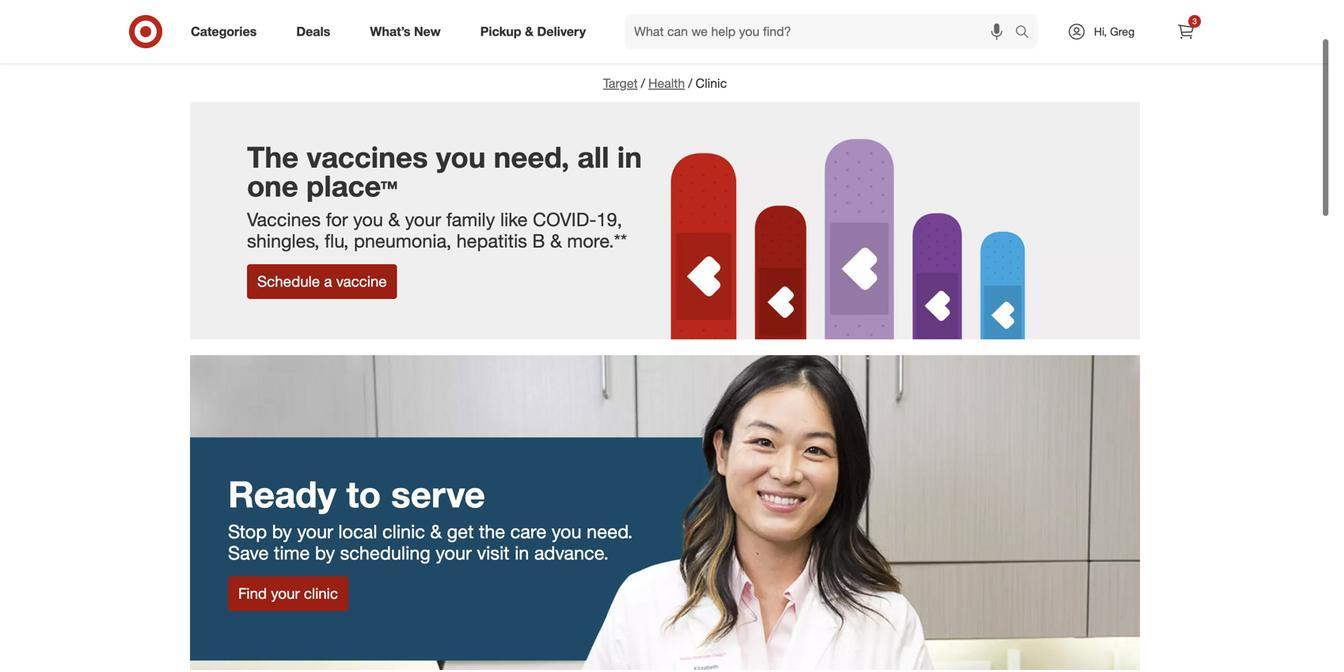 Task type: vqa. For each thing, say whether or not it's contained in the screenshot.
Hi, Greg
yes



Task type: describe. For each thing, give the bounding box(es) containing it.
time
[[274, 542, 310, 565]]

your inside 'find your clinic' button
[[271, 585, 300, 603]]

3
[[1193, 16, 1197, 26]]

what's
[[370, 24, 411, 39]]

the
[[479, 521, 505, 543]]

the vaccines you need, all in one place™ vaccines for you & your family like covid-19, shingles, flu, pneumonia, hepatitis b & more.**
[[247, 139, 642, 252]]

local
[[338, 521, 377, 543]]

deals
[[296, 24, 330, 39]]

health link
[[649, 76, 685, 91]]

0 vertical spatial get
[[779, 1, 795, 15]]

clinic inside button
[[304, 585, 338, 603]]

all
[[578, 139, 609, 175]]

target
[[603, 76, 638, 91]]

3 link
[[1169, 14, 1204, 49]]

hepatitis
[[457, 230, 527, 252]]

hi,
[[1094, 25, 1107, 38]]

the
[[247, 139, 299, 175]]

shingles,
[[247, 230, 320, 252]]

0 vertical spatial clinic
[[634, 40, 696, 68]]

What can we help you find? suggestions appear below search field
[[625, 14, 1019, 49]]

serve
[[391, 472, 485, 517]]

advance.
[[534, 542, 609, 565]]

get inside ready to serve stop by your local clinic & get the care you need. save time by scheduling your visit in advance.
[[447, 521, 474, 543]]

covid-
[[533, 208, 597, 231]]

new
[[414, 24, 441, 39]]

a
[[324, 273, 332, 291]]

vaccine
[[336, 273, 387, 291]]

what's new
[[370, 24, 441, 39]]

need,
[[494, 139, 570, 175]]

wednesday,
[[598, 1, 661, 15]]

one
[[247, 168, 298, 204]]

find your clinic button
[[228, 577, 348, 612]]

pickup
[[480, 24, 522, 39]]

pickup & delivery link
[[467, 14, 606, 49]]

1 vertical spatial clinic
[[696, 76, 727, 91]]

to inside ready to serve stop by your local clinic & get the care you need. save time by scheduling your visit in advance.
[[346, 472, 381, 517]]

1 / from the left
[[641, 76, 645, 91]]

in inside ready to serve stop by your local clinic & get the care you need. save time by scheduling your visit in advance.
[[515, 542, 529, 565]]

eve.
[[895, 1, 915, 15]]

categories link
[[177, 14, 277, 49]]

save
[[228, 542, 269, 565]]

christmas
[[841, 1, 892, 15]]

& down place™
[[388, 208, 400, 231]]

b
[[533, 230, 545, 252]]

19,
[[597, 208, 622, 231]]

0 vertical spatial to
[[766, 1, 776, 15]]

health
[[649, 76, 685, 91]]

deals link
[[283, 14, 350, 49]]

& right b
[[550, 230, 562, 252]]

flu,
[[325, 230, 349, 252]]

your inside the vaccines you need, all in one place™ vaccines for you & your family like covid-19, shingles, flu, pneumonia, hepatitis b & more.**
[[405, 208, 441, 231]]



Task type: locate. For each thing, give the bounding box(es) containing it.
& inside "link"
[[525, 24, 534, 39]]

1 horizontal spatial to
[[766, 1, 776, 15]]

wednesday, 12/20 at 12pm cst to get them by christmas eve.
[[598, 1, 915, 15]]

1 horizontal spatial in
[[617, 139, 642, 175]]

care
[[511, 521, 547, 543]]

clinic right health link
[[696, 76, 727, 91]]

0 horizontal spatial /
[[641, 76, 645, 91]]

1 vertical spatial in
[[515, 542, 529, 565]]

your left family
[[405, 208, 441, 231]]

0 horizontal spatial you
[[353, 208, 383, 231]]

to
[[766, 1, 776, 15], [346, 472, 381, 517]]

1 vertical spatial get
[[447, 521, 474, 543]]

clinic right local
[[383, 521, 425, 543]]

2 / from the left
[[688, 76, 693, 91]]

scheduling
[[340, 542, 431, 565]]

& right pickup
[[525, 24, 534, 39]]

find your clinic
[[238, 585, 338, 603]]

them
[[798, 1, 823, 15]]

0 vertical spatial clinic
[[383, 521, 425, 543]]

need.
[[587, 521, 633, 543]]

place™
[[306, 168, 398, 204]]

family
[[446, 208, 495, 231]]

find
[[238, 585, 267, 603]]

visit
[[477, 542, 510, 565]]

what's new link
[[357, 14, 461, 49]]

0 vertical spatial in
[[617, 139, 642, 175]]

your left visit
[[436, 542, 472, 565]]

get left the them
[[779, 1, 795, 15]]

by right the them
[[826, 1, 838, 15]]

get
[[779, 1, 795, 15], [447, 521, 474, 543]]

delivery
[[537, 24, 586, 39]]

/ right health
[[688, 76, 693, 91]]

clinic down the 'time'
[[304, 585, 338, 603]]

1 horizontal spatial you
[[436, 139, 486, 175]]

at
[[696, 1, 706, 15]]

to right cst
[[766, 1, 776, 15]]

like
[[500, 208, 528, 231]]

clinic inside ready to serve stop by your local clinic & get the care you need. save time by scheduling your visit in advance.
[[383, 521, 425, 543]]

schedule
[[257, 273, 320, 291]]

categories
[[191, 24, 257, 39]]

pneumonia,
[[354, 230, 452, 252]]

target link
[[603, 76, 638, 91]]

/ right target
[[641, 76, 645, 91]]

vaccines
[[307, 139, 428, 175]]

search button
[[1008, 14, 1046, 52]]

/
[[641, 76, 645, 91], [688, 76, 693, 91]]

clinic target / health / clinic
[[603, 40, 727, 91]]

1 vertical spatial you
[[353, 208, 383, 231]]

schedule a vaccine
[[257, 273, 387, 291]]

in inside the vaccines you need, all in one place™ vaccines for you & your family like covid-19, shingles, flu, pneumonia, hepatitis b & more.**
[[617, 139, 642, 175]]

0 horizontal spatial in
[[515, 542, 529, 565]]

you inside ready to serve stop by your local clinic & get the care you need. save time by scheduling your visit in advance.
[[552, 521, 582, 543]]

in right all
[[617, 139, 642, 175]]

1 horizontal spatial /
[[688, 76, 693, 91]]

you right the 'care'
[[552, 521, 582, 543]]

your
[[405, 208, 441, 231], [297, 521, 333, 543], [436, 542, 472, 565], [271, 585, 300, 603]]

1 horizontal spatial clinic
[[383, 521, 425, 543]]

1 horizontal spatial get
[[779, 1, 795, 15]]

1 horizontal spatial by
[[315, 542, 335, 565]]

2 horizontal spatial you
[[552, 521, 582, 543]]

&
[[525, 24, 534, 39], [388, 208, 400, 231], [550, 230, 562, 252], [430, 521, 442, 543]]

in
[[617, 139, 642, 175], [515, 542, 529, 565]]

ready to serve stop by your local clinic & get the care you need. save time by scheduling your visit in advance.
[[228, 472, 633, 565]]

2 vertical spatial you
[[552, 521, 582, 543]]

by right the 'time'
[[315, 542, 335, 565]]

clinic
[[634, 40, 696, 68], [696, 76, 727, 91]]

12/20
[[664, 1, 693, 15]]

& inside ready to serve stop by your local clinic & get the care you need. save time by scheduling your visit in advance.
[[430, 521, 442, 543]]

your right find
[[271, 585, 300, 603]]

clinic
[[383, 521, 425, 543], [304, 585, 338, 603]]

0 vertical spatial you
[[436, 139, 486, 175]]

hi, greg
[[1094, 25, 1135, 38]]

for
[[326, 208, 348, 231]]

schedule a vaccine button
[[247, 265, 397, 299]]

by right stop
[[272, 521, 292, 543]]

by
[[826, 1, 838, 15], [272, 521, 292, 543], [315, 542, 335, 565]]

0 horizontal spatial by
[[272, 521, 292, 543]]

more.**
[[567, 230, 627, 252]]

stop
[[228, 521, 267, 543]]

greg
[[1110, 25, 1135, 38]]

& down serve on the left of page
[[430, 521, 442, 543]]

vaccines
[[247, 208, 321, 231]]

get left the
[[447, 521, 474, 543]]

0 horizontal spatial get
[[447, 521, 474, 543]]

you up family
[[436, 139, 486, 175]]

pickup & delivery
[[480, 24, 586, 39]]

you
[[436, 139, 486, 175], [353, 208, 383, 231], [552, 521, 582, 543]]

1 vertical spatial clinic
[[304, 585, 338, 603]]

ready
[[228, 472, 336, 517]]

12pm
[[709, 1, 738, 15]]

clinic up health link
[[634, 40, 696, 68]]

2 horizontal spatial by
[[826, 1, 838, 15]]

search
[[1008, 25, 1046, 41]]

your left local
[[297, 521, 333, 543]]

1 vertical spatial to
[[346, 472, 381, 517]]

0 horizontal spatial clinic
[[304, 585, 338, 603]]

in right visit
[[515, 542, 529, 565]]

0 horizontal spatial to
[[346, 472, 381, 517]]

you right for
[[353, 208, 383, 231]]

to up local
[[346, 472, 381, 517]]

cst
[[741, 1, 763, 15]]



